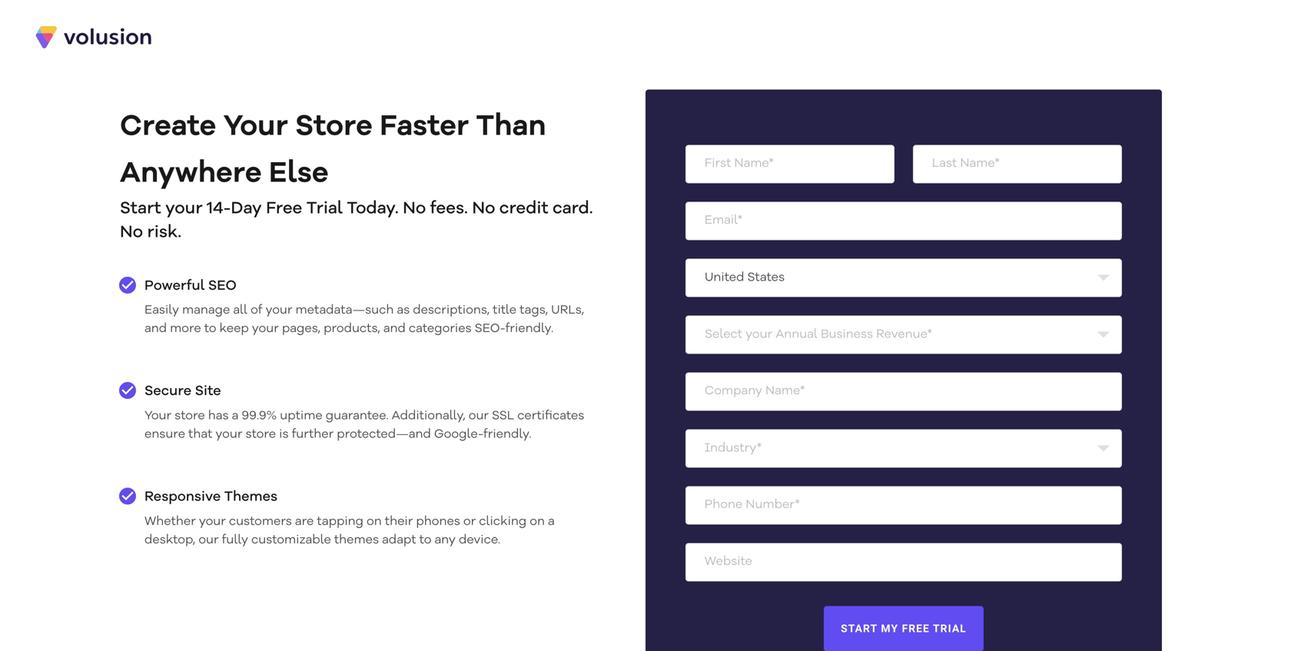 Task type: describe. For each thing, give the bounding box(es) containing it.
start for start your 14-day free trial today. no fees. no credit card. no risk.
[[120, 201, 161, 218]]

further
[[292, 429, 334, 441]]

2 on from the left
[[530, 516, 545, 528]]

1 and from the left
[[145, 323, 167, 335]]

desktop,
[[145, 534, 196, 547]]

guarantee.
[[326, 410, 389, 423]]

Company Name* text field
[[686, 373, 1123, 411]]

website
[[705, 556, 753, 569]]

categories
[[409, 323, 472, 335]]

adapt
[[382, 534, 416, 547]]

our inside your store has a 99.9% uptime guarantee. additionally, our ssl certificates ensure that your store is further protected—and google-friendly.
[[469, 410, 489, 423]]

to inside whether your customers are tapping on their phones or clicking on a desktop, our fully customizable themes adapt to any device.
[[420, 534, 432, 547]]

free inside start your 14-day free trial today. no fees. no credit card. no risk.
[[266, 201, 302, 218]]

metadata—such
[[296, 305, 394, 317]]

title
[[493, 305, 517, 317]]

start my free trial
[[841, 623, 967, 635]]

start your 14-day free trial today. no fees. no credit card. no risk.
[[120, 201, 593, 241]]

ssl
[[492, 410, 515, 423]]

1 horizontal spatial store
[[246, 429, 276, 441]]

whether
[[145, 516, 196, 528]]

phone number*
[[705, 499, 801, 512]]

pages,
[[282, 323, 321, 335]]

company
[[705, 386, 763, 398]]

descriptions,
[[413, 305, 490, 317]]

card.
[[553, 201, 593, 218]]

are
[[295, 516, 314, 528]]

than
[[476, 113, 547, 142]]

company name*
[[705, 386, 806, 398]]

1 horizontal spatial no
[[403, 201, 426, 218]]

products,
[[324, 323, 380, 335]]

ensure
[[145, 429, 185, 441]]

your inside create your store faster than anywhere else
[[223, 113, 288, 142]]

customizable
[[251, 534, 331, 547]]

site
[[195, 385, 221, 399]]

phone
[[705, 499, 743, 512]]

store
[[295, 113, 373, 142]]

trial inside start your 14-day free trial today. no fees. no credit card. no risk.
[[307, 201, 343, 218]]

your inside whether your customers are tapping on their phones or clicking on a desktop, our fully customizable themes adapt to any device.
[[199, 516, 226, 528]]

our inside whether your customers are tapping on their phones or clicking on a desktop, our fully customizable themes adapt to any device.
[[199, 534, 219, 547]]

Website text field
[[686, 543, 1123, 582]]

responsive themes
[[145, 491, 278, 504]]

as
[[397, 305, 410, 317]]

last
[[933, 158, 958, 170]]

14-
[[207, 201, 231, 218]]

first name*
[[705, 158, 774, 170]]

protected—and
[[337, 429, 431, 441]]

Last Name* text field
[[914, 145, 1123, 184]]

2 horizontal spatial no
[[472, 201, 496, 218]]

fully
[[222, 534, 248, 547]]

clicking
[[479, 516, 527, 528]]

seo
[[208, 279, 237, 293]]

urls,
[[551, 305, 584, 317]]

start my free trial button
[[824, 606, 984, 651]]

number*
[[746, 499, 801, 512]]

day
[[231, 201, 262, 218]]

themes
[[224, 491, 278, 504]]

start for start my free trial
[[841, 623, 878, 635]]

more
[[170, 323, 201, 335]]

2 and from the left
[[384, 323, 406, 335]]

0 horizontal spatial store
[[175, 410, 205, 423]]

today.
[[347, 201, 399, 218]]



Task type: vqa. For each thing, say whether or not it's contained in the screenshot.
FOR
no



Task type: locate. For each thing, give the bounding box(es) containing it.
store down "99.9%"
[[246, 429, 276, 441]]

name* right company
[[766, 386, 806, 398]]

1 horizontal spatial our
[[469, 410, 489, 423]]

a right clicking
[[548, 516, 555, 528]]

themes
[[334, 534, 379, 547]]

anywhere
[[120, 160, 262, 189]]

your
[[223, 113, 288, 142], [145, 410, 172, 423]]

start
[[120, 201, 161, 218], [841, 623, 878, 635]]

your right of at the left top of page
[[266, 305, 293, 317]]

keep
[[220, 323, 249, 335]]

and down as on the left of the page
[[384, 323, 406, 335]]

friendly.
[[506, 323, 554, 335], [484, 429, 532, 441]]

your up the ensure
[[145, 410, 172, 423]]

0 vertical spatial to
[[204, 323, 216, 335]]

to inside easily manage all of your metadata—such as descriptions, title tags, urls, and more to keep your pages, products, and categories seo-friendly.
[[204, 323, 216, 335]]

a
[[232, 410, 239, 423], [548, 516, 555, 528]]

1 vertical spatial free
[[902, 623, 930, 635]]

1 vertical spatial a
[[548, 516, 555, 528]]

0 horizontal spatial start
[[120, 201, 161, 218]]

start inside 'start my free trial' button
[[841, 623, 878, 635]]

powerful
[[145, 279, 205, 293]]

start left my
[[841, 623, 878, 635]]

a inside whether your customers are tapping on their phones or clicking on a desktop, our fully customizable themes adapt to any device.
[[548, 516, 555, 528]]

0 horizontal spatial and
[[145, 323, 167, 335]]

1 vertical spatial friendly.
[[484, 429, 532, 441]]

and down easily
[[145, 323, 167, 335]]

uptime
[[280, 410, 323, 423]]

1 vertical spatial to
[[420, 534, 432, 547]]

their
[[385, 516, 413, 528]]

on
[[367, 516, 382, 528], [530, 516, 545, 528]]

your inside start your 14-day free trial today. no fees. no credit card. no risk.
[[165, 201, 203, 218]]

or
[[464, 516, 476, 528]]

Email* email field
[[686, 202, 1123, 240]]

of
[[251, 305, 263, 317]]

responsive
[[145, 491, 221, 504]]

0 horizontal spatial our
[[199, 534, 219, 547]]

whether your customers are tapping on their phones or clicking on a desktop, our fully customizable themes adapt to any device.
[[145, 516, 555, 547]]

free right my
[[902, 623, 930, 635]]

any
[[435, 534, 456, 547]]

my
[[882, 623, 899, 635]]

99.9%
[[242, 410, 277, 423]]

name* right first
[[735, 158, 774, 170]]

trial down else
[[307, 201, 343, 218]]

friendly. inside easily manage all of your metadata—such as descriptions, title tags, urls, and more to keep your pages, products, and categories seo-friendly.
[[506, 323, 554, 335]]

friendly. down ssl
[[484, 429, 532, 441]]

1 horizontal spatial start
[[841, 623, 878, 635]]

1 horizontal spatial on
[[530, 516, 545, 528]]

0 horizontal spatial on
[[367, 516, 382, 528]]

certificates
[[518, 410, 585, 423]]

your
[[165, 201, 203, 218], [266, 305, 293, 317], [252, 323, 279, 335], [216, 429, 243, 441], [199, 516, 226, 528]]

on left 'their'
[[367, 516, 382, 528]]

start inside start your 14-day free trial today. no fees. no credit card. no risk.
[[120, 201, 161, 218]]

our left 'fully'
[[199, 534, 219, 547]]

powerful seo
[[145, 279, 237, 293]]

your up 'risk.'
[[165, 201, 203, 218]]

name* right last
[[961, 158, 1000, 170]]

your store has a 99.9% uptime guarantee. additionally, our ssl certificates ensure that your store is further protected—and google-friendly.
[[145, 410, 585, 441]]

first
[[705, 158, 732, 170]]

customers
[[229, 516, 292, 528]]

1 on from the left
[[367, 516, 382, 528]]

easily manage all of your metadata—such as descriptions, title tags, urls, and more to keep your pages, products, and categories seo-friendly.
[[145, 305, 584, 335]]

1 vertical spatial trial
[[934, 623, 967, 635]]

1 vertical spatial start
[[841, 623, 878, 635]]

to left the any
[[420, 534, 432, 547]]

tapping
[[317, 516, 364, 528]]

name* for last name*
[[961, 158, 1000, 170]]

risk.
[[147, 225, 182, 241]]

store up that
[[175, 410, 205, 423]]

First Name* text field
[[686, 145, 895, 184]]

0 horizontal spatial no
[[120, 225, 143, 241]]

friendly. inside your store has a 99.9% uptime guarantee. additionally, our ssl certificates ensure that your store is further protected—and google-friendly.
[[484, 429, 532, 441]]

secure
[[145, 385, 192, 399]]

last name*
[[933, 158, 1000, 170]]

a right has
[[232, 410, 239, 423]]

1 horizontal spatial your
[[223, 113, 288, 142]]

to
[[204, 323, 216, 335], [420, 534, 432, 547]]

your inside your store has a 99.9% uptime guarantee. additionally, our ssl certificates ensure that your store is further protected—and google-friendly.
[[216, 429, 243, 441]]

easily
[[145, 305, 179, 317]]

1 vertical spatial your
[[145, 410, 172, 423]]

manage
[[182, 305, 230, 317]]

no right fees.
[[472, 201, 496, 218]]

0 horizontal spatial free
[[266, 201, 302, 218]]

google-
[[434, 429, 484, 441]]

0 horizontal spatial your
[[145, 410, 172, 423]]

trial
[[307, 201, 343, 218], [934, 623, 967, 635]]

1 horizontal spatial a
[[548, 516, 555, 528]]

free right day
[[266, 201, 302, 218]]

all
[[233, 305, 248, 317]]

your up else
[[223, 113, 288, 142]]

a inside your store has a 99.9% uptime guarantee. additionally, our ssl certificates ensure that your store is further protected—and google-friendly.
[[232, 410, 239, 423]]

your down of at the left top of page
[[252, 323, 279, 335]]

0 vertical spatial our
[[469, 410, 489, 423]]

seo-
[[475, 323, 506, 335]]

to down manage
[[204, 323, 216, 335]]

friendly. down tags,
[[506, 323, 554, 335]]

and
[[145, 323, 167, 335], [384, 323, 406, 335]]

phones
[[416, 516, 461, 528]]

name* for first name*
[[735, 158, 774, 170]]

else
[[269, 160, 329, 189]]

tags,
[[520, 305, 548, 317]]

0 horizontal spatial trial
[[307, 201, 343, 218]]

1 vertical spatial store
[[246, 429, 276, 441]]

faster
[[380, 113, 469, 142]]

is
[[279, 429, 289, 441]]

device.
[[459, 534, 501, 547]]

free inside button
[[902, 623, 930, 635]]

1 horizontal spatial and
[[384, 323, 406, 335]]

has
[[208, 410, 229, 423]]

0 vertical spatial free
[[266, 201, 302, 218]]

0 vertical spatial store
[[175, 410, 205, 423]]

volusion logo image
[[34, 25, 153, 50]]

no left fees.
[[403, 201, 426, 218]]

fees.
[[430, 201, 468, 218]]

0 vertical spatial start
[[120, 201, 161, 218]]

name*
[[735, 158, 774, 170], [961, 158, 1000, 170], [766, 386, 806, 398]]

0 horizontal spatial to
[[204, 323, 216, 335]]

additionally,
[[392, 410, 466, 423]]

credit
[[500, 201, 549, 218]]

secure site
[[145, 385, 221, 399]]

your down responsive themes
[[199, 516, 226, 528]]

store
[[175, 410, 205, 423], [246, 429, 276, 441]]

trial right my
[[934, 623, 967, 635]]

start up 'risk.'
[[120, 201, 161, 218]]

your down has
[[216, 429, 243, 441]]

1 horizontal spatial free
[[902, 623, 930, 635]]

trial inside 'start my free trial' button
[[934, 623, 967, 635]]

our
[[469, 410, 489, 423], [199, 534, 219, 547]]

0 vertical spatial your
[[223, 113, 288, 142]]

your inside your store has a 99.9% uptime guarantee. additionally, our ssl certificates ensure that your store is further protected—and google-friendly.
[[145, 410, 172, 423]]

that
[[188, 429, 213, 441]]

1 vertical spatial our
[[199, 534, 219, 547]]

Phone Number* text field
[[686, 486, 1123, 525]]

0 vertical spatial friendly.
[[506, 323, 554, 335]]

on right clicking
[[530, 516, 545, 528]]

no
[[403, 201, 426, 218], [472, 201, 496, 218], [120, 225, 143, 241]]

0 vertical spatial trial
[[307, 201, 343, 218]]

1 horizontal spatial to
[[420, 534, 432, 547]]

free
[[266, 201, 302, 218], [902, 623, 930, 635]]

1 horizontal spatial trial
[[934, 623, 967, 635]]

create your store faster than anywhere else
[[120, 113, 547, 189]]

our left ssl
[[469, 410, 489, 423]]

0 vertical spatial a
[[232, 410, 239, 423]]

email*
[[705, 215, 743, 227]]

name* for company name*
[[766, 386, 806, 398]]

create
[[120, 113, 216, 142]]

0 horizontal spatial a
[[232, 410, 239, 423]]

no left 'risk.'
[[120, 225, 143, 241]]



